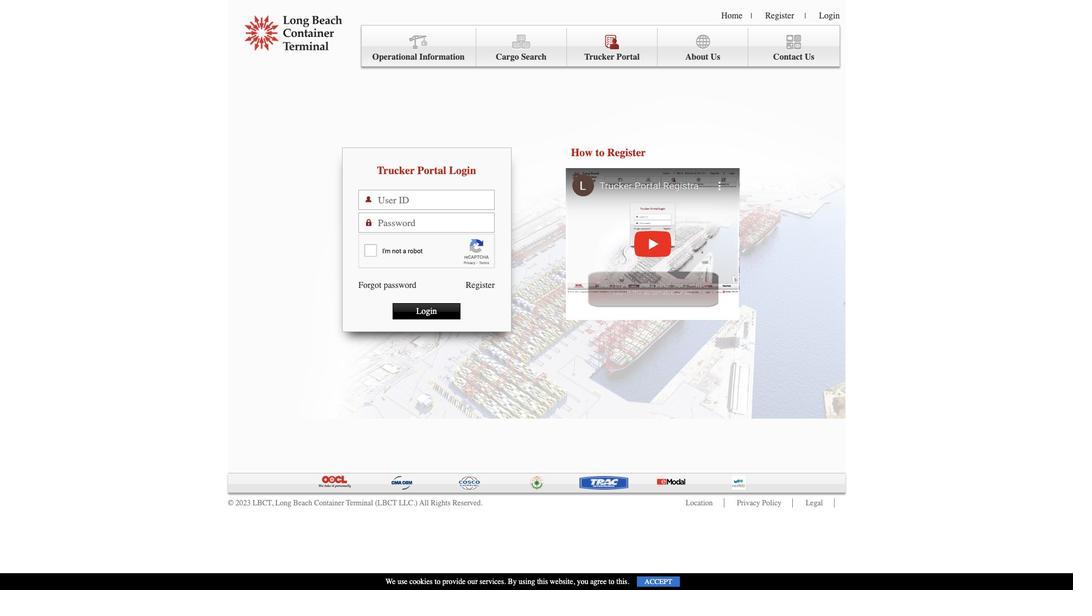 Task type: vqa. For each thing, say whether or not it's contained in the screenshot.
the bottom truck
no



Task type: locate. For each thing, give the bounding box(es) containing it.
lbct,
[[253, 499, 273, 508]]

login for login button
[[416, 307, 437, 317]]

| left login link
[[805, 11, 806, 21]]

1 vertical spatial trucker
[[377, 165, 415, 177]]

login down the password
[[416, 307, 437, 317]]

home link
[[721, 11, 743, 21]]

long
[[275, 499, 291, 508]]

beach
[[293, 499, 312, 508]]

menu bar containing operational information
[[361, 25, 840, 67]]

2 horizontal spatial register
[[765, 11, 794, 21]]

by
[[508, 578, 517, 587]]

0 horizontal spatial us
[[711, 52, 720, 62]]

about
[[685, 52, 709, 62]]

login up contact us link
[[819, 11, 840, 21]]

legal
[[806, 499, 823, 508]]

location
[[686, 499, 713, 508]]

2 vertical spatial register
[[466, 281, 495, 291]]

1 vertical spatial login
[[449, 165, 476, 177]]

2 horizontal spatial login
[[819, 11, 840, 21]]

login inside button
[[416, 307, 437, 317]]

|
[[751, 11, 752, 21], [805, 11, 806, 21]]

agree
[[590, 578, 607, 587]]

to right cookies
[[435, 578, 441, 587]]

1 vertical spatial portal
[[417, 165, 446, 177]]

0 horizontal spatial portal
[[417, 165, 446, 177]]

forgot password
[[359, 281, 417, 291]]

0 horizontal spatial register link
[[466, 281, 495, 291]]

accept
[[645, 578, 672, 587]]

2 | from the left
[[805, 11, 806, 21]]

privacy
[[737, 499, 760, 508]]

0 vertical spatial register
[[765, 11, 794, 21]]

information
[[419, 52, 465, 62]]

(lbct
[[375, 499, 397, 508]]

0 vertical spatial trucker
[[584, 52, 615, 62]]

search
[[521, 52, 547, 62]]

cargo search link
[[476, 28, 567, 67]]

0 horizontal spatial login
[[416, 307, 437, 317]]

0 horizontal spatial register
[[466, 281, 495, 291]]

container
[[314, 499, 344, 508]]

0 vertical spatial register link
[[765, 11, 794, 21]]

to
[[596, 147, 605, 159], [435, 578, 441, 587], [609, 578, 615, 587]]

contact us link
[[749, 28, 839, 67]]

trucker portal
[[584, 52, 640, 62]]

1 horizontal spatial login
[[449, 165, 476, 177]]

to left this.
[[609, 578, 615, 587]]

1 horizontal spatial us
[[805, 52, 815, 62]]

this.
[[617, 578, 629, 587]]

how to register
[[571, 147, 646, 159]]

0 vertical spatial portal
[[617, 52, 640, 62]]

login link
[[819, 11, 840, 21]]

trucker
[[584, 52, 615, 62], [377, 165, 415, 177]]

0 horizontal spatial |
[[751, 11, 752, 21]]

0 horizontal spatial trucker
[[377, 165, 415, 177]]

policy
[[762, 499, 782, 508]]

services.
[[480, 578, 506, 587]]

our
[[468, 578, 478, 587]]

1 horizontal spatial portal
[[617, 52, 640, 62]]

1 | from the left
[[751, 11, 752, 21]]

1 horizontal spatial |
[[805, 11, 806, 21]]

© 2023 lbct, long beach container terminal (lbct llc.) all rights reserved.
[[228, 499, 483, 508]]

0 vertical spatial login
[[819, 11, 840, 21]]

this
[[537, 578, 548, 587]]

2 us from the left
[[805, 52, 815, 62]]

1 horizontal spatial to
[[596, 147, 605, 159]]

menu bar
[[361, 25, 840, 67]]

1 horizontal spatial register
[[607, 147, 646, 159]]

portal for trucker portal login
[[417, 165, 446, 177]]

1 us from the left
[[711, 52, 720, 62]]

Password password field
[[378, 213, 494, 232]]

portal for trucker portal
[[617, 52, 640, 62]]

about us
[[685, 52, 720, 62]]

| right home
[[751, 11, 752, 21]]

portal
[[617, 52, 640, 62], [417, 165, 446, 177]]

us
[[711, 52, 720, 62], [805, 52, 815, 62]]

us right contact
[[805, 52, 815, 62]]

to right how
[[596, 147, 605, 159]]

operational information
[[372, 52, 465, 62]]

register for 'register' link to the bottom
[[466, 281, 495, 291]]

provide
[[443, 578, 466, 587]]

us right the about
[[711, 52, 720, 62]]

login
[[819, 11, 840, 21], [449, 165, 476, 177], [416, 307, 437, 317]]

register link
[[765, 11, 794, 21], [466, 281, 495, 291]]

register
[[765, 11, 794, 21], [607, 147, 646, 159], [466, 281, 495, 291]]

login up user id text field
[[449, 165, 476, 177]]

cargo
[[496, 52, 519, 62]]

reserved.
[[453, 499, 483, 508]]

1 horizontal spatial trucker
[[584, 52, 615, 62]]

2 vertical spatial login
[[416, 307, 437, 317]]



Task type: describe. For each thing, give the bounding box(es) containing it.
terminal
[[346, 499, 373, 508]]

use
[[398, 578, 408, 587]]

you
[[577, 578, 588, 587]]

cargo search
[[496, 52, 547, 62]]

register for the right 'register' link
[[765, 11, 794, 21]]

trucker for trucker portal login
[[377, 165, 415, 177]]

©
[[228, 499, 234, 508]]

privacy policy link
[[737, 499, 782, 508]]

all
[[419, 499, 429, 508]]

password
[[384, 281, 417, 291]]

we
[[386, 578, 396, 587]]

0 horizontal spatial to
[[435, 578, 441, 587]]

trucker portal link
[[567, 28, 658, 67]]

rights
[[431, 499, 451, 508]]

llc.)
[[399, 499, 418, 508]]

operational information link
[[361, 28, 476, 67]]

us for contact us
[[805, 52, 815, 62]]

contact
[[773, 52, 803, 62]]

cookies
[[410, 578, 433, 587]]

about us link
[[658, 28, 749, 67]]

website,
[[550, 578, 575, 587]]

contact us
[[773, 52, 815, 62]]

2 horizontal spatial to
[[609, 578, 615, 587]]

2023
[[236, 499, 251, 508]]

login button
[[393, 304, 461, 320]]

trucker for trucker portal
[[584, 52, 615, 62]]

we use cookies to provide our services. by using this website, you agree to this.
[[386, 578, 629, 587]]

forgot
[[359, 281, 382, 291]]

operational
[[372, 52, 417, 62]]

trucker portal login
[[377, 165, 476, 177]]

accept button
[[637, 577, 680, 588]]

how
[[571, 147, 593, 159]]

login for login link
[[819, 11, 840, 21]]

User ID text field
[[378, 191, 494, 210]]

using
[[519, 578, 535, 587]]

privacy policy
[[737, 499, 782, 508]]

1 vertical spatial register
[[607, 147, 646, 159]]

forgot password link
[[359, 281, 417, 291]]

legal link
[[806, 499, 823, 508]]

home
[[721, 11, 743, 21]]

location link
[[686, 499, 713, 508]]

us for about us
[[711, 52, 720, 62]]

1 horizontal spatial register link
[[765, 11, 794, 21]]

1 vertical spatial register link
[[466, 281, 495, 291]]



